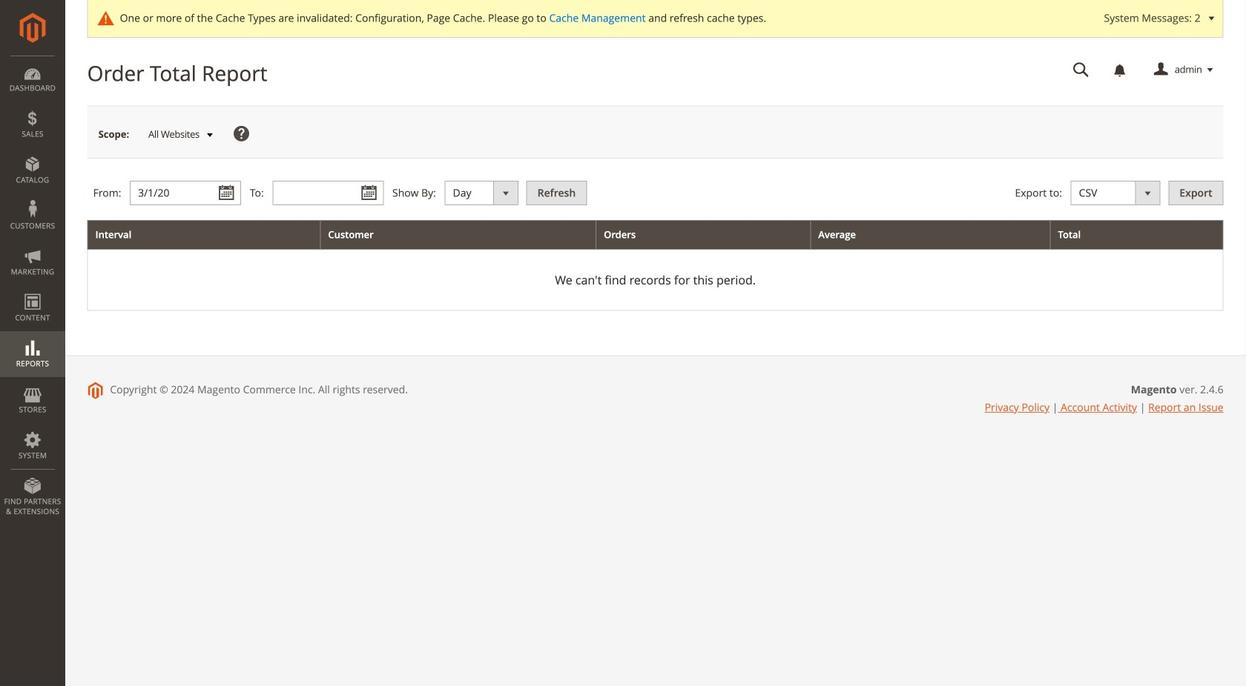 Task type: vqa. For each thing, say whether or not it's contained in the screenshot.
tab list on the bottom of page
no



Task type: describe. For each thing, give the bounding box(es) containing it.
magento admin panel image
[[20, 13, 46, 43]]



Task type: locate. For each thing, give the bounding box(es) containing it.
None text field
[[273, 181, 384, 206]]

menu bar
[[0, 56, 65, 525]]

None text field
[[130, 181, 241, 206]]



